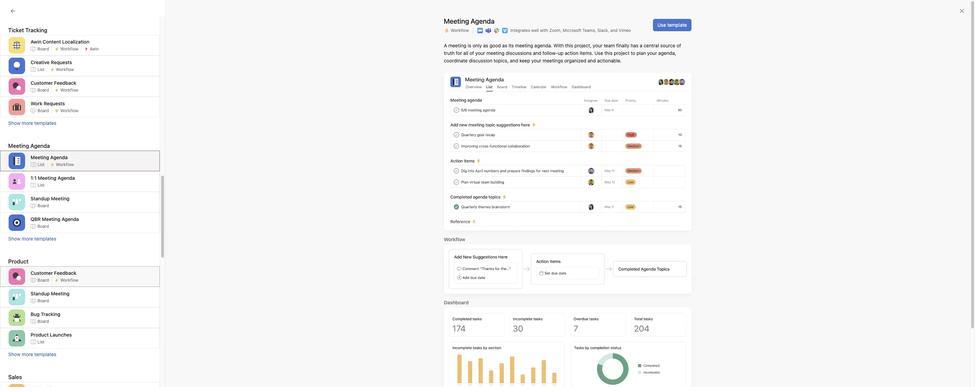 Task type: describe. For each thing, give the bounding box(es) containing it.
show for product
[[8, 352, 20, 358]]

your up discussion
[[475, 50, 485, 56]]

Goal name text field
[[367, 53, 685, 77]]

bug
[[31, 312, 40, 317]]

send feedback link
[[601, 249, 630, 255]]

toggle owner popover image
[[555, 382, 564, 388]]

terryturtle85 / maria 1:1 for projects
[[18, 160, 70, 166]]

my first portfolio link
[[4, 179, 78, 190]]

workflow for creative requests 'image'
[[56, 67, 74, 72]]

dashboard
[[444, 300, 469, 306]]

0 vertical spatial of
[[677, 43, 681, 48]]

2 horizontal spatial meeting
[[515, 43, 533, 48]]

2 board from the top
[[37, 87, 49, 93]]

only
[[473, 43, 482, 48]]

show more templates for product
[[8, 352, 56, 358]]

templates for ticket tracking
[[34, 120, 56, 126]]

use for use template
[[657, 22, 666, 28]]

ticket tracking
[[8, 27, 47, 33]]

0 vertical spatial agenda
[[50, 154, 68, 160]]

1 vertical spatial of
[[470, 50, 474, 56]]

my for my tasks
[[18, 34, 25, 40]]

meeting for second standup meeting icon from the bottom of the page
[[51, 196, 69, 202]]

tracking
[[41, 312, 60, 317]]

tasks
[[26, 34, 38, 40]]

sub- inside button
[[455, 265, 466, 271]]

0 vertical spatial project
[[41, 193, 56, 199]]

8 board from the top
[[37, 319, 49, 324]]

slack
[[597, 28, 608, 33]]

use template
[[657, 22, 687, 28]]

no
[[409, 222, 414, 227]]

use sub-goals to automatically update this goal's progress.
[[420, 250, 552, 256]]

feedback
[[612, 249, 630, 254]]

project inside "link"
[[30, 215, 46, 221]]

follow-
[[543, 50, 558, 56]]

0 horizontal spatial to
[[453, 250, 458, 256]]

work
[[31, 101, 42, 106]]

feedback for customer feedback icon
[[54, 270, 76, 276]]

portfolios link
[[4, 86, 78, 97]]

inbox link
[[4, 43, 78, 54]]

customer for customer feedback icon
[[31, 270, 53, 276]]

starred
[[8, 112, 25, 118]]

workflow for awin content localization 'image'
[[60, 46, 78, 51]]

0 vertical spatial meeting agenda
[[444, 17, 494, 25]]

source
[[660, 43, 675, 48]]

time period
[[601, 170, 625, 175]]

coordinate
[[444, 58, 468, 64]]

update
[[490, 250, 506, 256]]

1:1 for projects
[[64, 160, 70, 166]]

update
[[555, 89, 572, 95]]

product launches image
[[13, 335, 21, 343]]

portfolio
[[36, 182, 55, 188]]

show more templates for meeting agenda
[[8, 236, 56, 242]]

connect for connect a parent goal
[[608, 230, 625, 235]]

show more templates button for product
[[8, 352, 152, 358]]

bug tracking image
[[13, 314, 21, 322]]

use inside 'a meeting is only as good as its meeting agenda. with this project, your team finally has a central source of truth for all of your meeting discussions and follow-up action items. use this project to plan your agenda, coordinate discussion topics, and keep your meetings organized and actionable.'
[[594, 50, 603, 56]]

localization
[[62, 39, 89, 45]]

product for product
[[8, 259, 29, 265]]

hide sidebar image
[[9, 5, 14, 11]]

a for connect a sub-goal
[[451, 265, 454, 271]]

agenda for qbr meeting agenda
[[62, 216, 79, 222]]

/ for starred
[[48, 124, 49, 130]]

more for meeting agenda
[[22, 236, 33, 242]]

connect a parent goal
[[608, 230, 652, 235]]

progress.
[[531, 250, 552, 256]]

truth
[[444, 50, 455, 56]]

0 horizontal spatial meeting agenda
[[8, 143, 50, 149]]

terryturtle85 / maria 1:1 link for starred
[[4, 122, 78, 133]]

requests for creative requests
[[51, 59, 72, 65]]

terryturtle85 for starred
[[18, 124, 46, 130]]

with
[[540, 28, 548, 33]]

my workspace
[[18, 240, 50, 245]]

1 horizontal spatial this
[[565, 43, 573, 48]]

connect for connect a sub-goal
[[431, 265, 450, 271]]

discussion
[[469, 58, 492, 64]]

qbr
[[31, 216, 41, 222]]

accountable
[[601, 130, 629, 135]]

0 horizontal spatial meeting
[[448, 43, 466, 48]]

items.
[[580, 50, 593, 56]]

about
[[601, 88, 620, 96]]

1 horizontal spatial meeting
[[486, 50, 504, 56]]

send
[[601, 249, 611, 254]]

2 vertical spatial this
[[507, 250, 515, 256]]

1:1 meeting agenda
[[31, 175, 75, 181]]

1 vertical spatial all
[[571, 175, 576, 181]]

use template button
[[653, 19, 691, 31]]

3 list from the top
[[37, 183, 44, 188]]

connected
[[436, 222, 456, 227]]

action
[[565, 50, 578, 56]]

projects element
[[0, 145, 82, 225]]

actionable.
[[597, 58, 622, 64]]

my tasks link
[[4, 32, 78, 43]]

connect a sub-goal
[[431, 265, 475, 271]]

zoom image
[[477, 28, 483, 33]]

this goal
[[621, 88, 648, 96]]

7 board from the top
[[37, 298, 49, 304]]

content
[[43, 39, 61, 45]]

1 standup from the top
[[31, 196, 50, 202]]

feedback for customer feedback image
[[54, 80, 76, 86]]

customer feedback image
[[13, 82, 21, 91]]

close image
[[959, 8, 965, 14]]

-
[[58, 204, 60, 210]]

portfolios
[[18, 88, 39, 94]]

my first portfolio
[[18, 182, 55, 188]]

first
[[26, 182, 35, 188]]

topics,
[[494, 58, 509, 64]]

team button
[[0, 228, 20, 234]]

organized
[[564, 58, 586, 64]]

qbr meeting agenda
[[31, 216, 79, 222]]

1 standup meeting image from the top
[[13, 198, 21, 207]]

its
[[509, 43, 514, 48]]

is
[[468, 43, 471, 48]]

stories
[[41, 204, 56, 210]]

goal for connect a sub-goal
[[466, 265, 475, 271]]

show more templates button for ticket tracking
[[8, 120, 152, 126]]

/ for projects
[[48, 160, 49, 166]]

base
[[18, 215, 29, 221]]

2 standup from the top
[[31, 291, 50, 297]]

1:1 meeting agenda image
[[13, 178, 21, 186]]

a for connect a parent goal
[[626, 230, 628, 235]]

good
[[490, 43, 501, 48]]

about this goal
[[601, 88, 648, 96]]

agenda for 1:1 meeting agenda
[[58, 175, 75, 181]]

2 as from the left
[[502, 43, 507, 48]]

work requests
[[31, 101, 65, 106]]

home
[[18, 23, 31, 29]]

awin content localization
[[31, 39, 89, 45]]

workflow for customer feedback image
[[60, 87, 78, 93]]

ui design project link
[[4, 190, 78, 201]]

creative
[[31, 59, 50, 65]]

functional
[[33, 171, 55, 177]]

workflow for customer feedback icon
[[60, 278, 78, 283]]

creative requests
[[31, 59, 72, 65]]

vimeo image
[[502, 28, 508, 33]]

central
[[644, 43, 659, 48]]

1 vertical spatial this
[[604, 50, 613, 56]]

agenda.
[[534, 43, 552, 48]]

agenda,
[[658, 50, 676, 56]]

2 vertical spatial 1:1
[[31, 175, 37, 181]]

for
[[456, 50, 462, 56]]



Task type: vqa. For each thing, say whether or not it's contained in the screenshot.
UI
yes



Task type: locate. For each thing, give the bounding box(es) containing it.
1 horizontal spatial plan
[[636, 50, 646, 56]]

discussions
[[506, 50, 532, 56]]

goals for use sub-goals to automatically update this goal's progress.
[[440, 250, 452, 256]]

0 vertical spatial product
[[8, 259, 29, 265]]

0 vertical spatial show more templates button
[[8, 120, 152, 126]]

keep
[[519, 58, 530, 64]]

of right source
[[677, 43, 681, 48]]

0 vertical spatial to
[[631, 50, 635, 56]]

2 horizontal spatial a
[[640, 43, 642, 48]]

1 horizontal spatial sub-
[[430, 250, 440, 256]]

as left its
[[502, 43, 507, 48]]

creative requests image
[[13, 62, 21, 70]]

terryturtle85 / maria 1:1 link for projects
[[4, 157, 78, 168]]

3 my from the top
[[18, 240, 25, 245]]

feedback
[[54, 80, 76, 86], [54, 270, 76, 276]]

2 standup meeting image from the top
[[13, 294, 21, 302]]

1 vertical spatial 1:1
[[64, 160, 70, 166]]

this
[[565, 43, 573, 48], [604, 50, 613, 56], [507, 250, 515, 256]]

3 templates from the top
[[34, 352, 56, 358]]

cross-functional project plan
[[18, 171, 82, 177]]

/ inside starred element
[[48, 124, 49, 130]]

2 , from the left
[[595, 28, 596, 33]]

show more templates for ticket tracking
[[8, 120, 56, 126]]

goal down automatically
[[466, 265, 475, 271]]

starred element
[[0, 109, 82, 145]]

board down the base project template
[[37, 224, 49, 229]]

sub-
[[415, 222, 424, 227], [430, 250, 440, 256], [455, 265, 466, 271]]

templates for meeting agenda
[[34, 236, 56, 242]]

meeting up portfolio
[[38, 175, 56, 181]]

1 vertical spatial awin
[[90, 46, 99, 51]]

maria inside projects element
[[50, 160, 63, 166]]

all right for at the top left of page
[[463, 50, 468, 56]]

2 show more templates button from the top
[[8, 236, 152, 242]]

terryturtle85 / maria 1:1 down work requests
[[18, 124, 70, 130]]

awin for awin content localization
[[31, 39, 41, 45]]

sub- for use
[[430, 250, 440, 256]]

meeting agenda up zoom "image"
[[444, 17, 494, 25]]

1 vertical spatial templates
[[34, 236, 56, 242]]

workflow
[[451, 28, 469, 33], [60, 46, 78, 51], [56, 67, 74, 72], [60, 87, 78, 93], [60, 108, 78, 113], [56, 162, 74, 167], [444, 237, 465, 242], [60, 278, 78, 283]]

1 horizontal spatial use
[[594, 50, 603, 56]]

2 customer feedback from the top
[[31, 270, 76, 276]]

2 vertical spatial a
[[451, 265, 454, 271]]

1 horizontal spatial awin
[[90, 46, 99, 51]]

product up customer feedback icon
[[8, 259, 29, 265]]

list box
[[406, 3, 571, 14]]

make project profitable
[[113, 29, 184, 37]]

0 horizontal spatial ,
[[560, 28, 562, 33]]

0 horizontal spatial project
[[56, 171, 72, 177]]

goals up "connect a parent goal" button
[[615, 221, 626, 226]]

customer stories - q4 link
[[4, 201, 78, 212]]

maria down work requests
[[50, 124, 63, 130]]

my up awin content localization 'image'
[[18, 34, 25, 40]]

0 horizontal spatial sub-
[[415, 222, 424, 227]]

project up the stories
[[41, 193, 56, 199]]

terryturtle85 / maria 1:1 link inside projects element
[[4, 157, 78, 168]]

6 board from the top
[[37, 278, 49, 283]]

0 vertical spatial awin
[[31, 39, 41, 45]]

terryturtle85 / maria 1:1
[[18, 124, 70, 130], [18, 160, 70, 166]]

1:1 down work requests
[[64, 124, 70, 130]]

project down customer stories - q4 link
[[30, 215, 46, 221]]

parent goals
[[601, 221, 626, 226]]

integrates
[[510, 28, 530, 33]]

this left goal's
[[507, 250, 515, 256]]

a inside 'a meeting is only as good as its meeting agenda. with this project, your team finally has a central source of truth for all of your meeting discussions and follow-up action items. use this project to plan your agenda, coordinate discussion topics, and keep your meetings organized and actionable.'
[[640, 43, 642, 48]]

0 vertical spatial maria
[[50, 124, 63, 130]]

3 board from the top
[[37, 108, 49, 113]]

goal for connect a parent goal
[[643, 230, 652, 235]]

work requests image
[[13, 103, 21, 111]]

, left slack
[[595, 28, 596, 33]]

0 vertical spatial /
[[48, 124, 49, 130]]

meetings
[[543, 58, 563, 64]]

maria for projects
[[50, 160, 63, 166]]

my left first
[[18, 182, 25, 188]]

board up bug tracking
[[37, 298, 49, 304]]

1 , from the left
[[560, 28, 562, 33]]

1 vertical spatial feedback
[[54, 270, 76, 276]]

team right accountable
[[630, 130, 641, 135]]

0 vertical spatial standup meeting
[[31, 196, 69, 202]]

2 horizontal spatial goals
[[615, 221, 626, 226]]

1 vertical spatial show more templates button
[[8, 236, 152, 242]]

make
[[113, 29, 129, 37]]

ui design project
[[18, 193, 56, 199]]

awin
[[31, 39, 41, 45], [90, 46, 99, 51]]

this up actionable.
[[604, 50, 613, 56]]

standup meeting up the tracking on the bottom
[[31, 291, 69, 297]]

projects
[[8, 148, 27, 154]]

connect a sub-goal button
[[420, 262, 480, 275]]

view
[[559, 175, 570, 181]]

2 terryturtle85 / maria 1:1 from the top
[[18, 160, 70, 166]]

0 vertical spatial project
[[614, 50, 629, 56]]

my inside my workspace link
[[18, 240, 25, 245]]

2 vertical spatial templates
[[34, 352, 56, 358]]

customer inside customer stories - q4 link
[[18, 204, 40, 210]]

my for my workspace
[[18, 240, 25, 245]]

meeting
[[448, 43, 466, 48], [515, 43, 533, 48], [486, 50, 504, 56]]

invite
[[19, 376, 32, 381]]

customer
[[31, 80, 53, 86], [18, 204, 40, 210], [31, 270, 53, 276]]

1 my from the top
[[18, 34, 25, 40]]

board down bug tracking
[[37, 319, 49, 324]]

1 vertical spatial standup meeting
[[31, 291, 69, 297]]

0 vertical spatial standup
[[31, 196, 50, 202]]

sub- right no on the bottom left of page
[[415, 222, 424, 227]]

1 board from the top
[[37, 46, 49, 51]]

use down no sub-goals connected
[[420, 250, 429, 256]]

1:1 up my first portfolio
[[31, 175, 37, 181]]

standup up bug
[[31, 291, 50, 297]]

0 horizontal spatial goals
[[424, 222, 435, 227]]

product for product launches
[[31, 332, 49, 338]]

goals left "connected"
[[424, 222, 435, 227]]

customer feedback
[[31, 80, 76, 86], [31, 270, 76, 276]]

terryturtle85 / maria 1:1 link up functional
[[4, 157, 78, 168]]

0 vertical spatial a
[[640, 43, 642, 48]]

template
[[667, 22, 687, 28]]

1:1 inside starred element
[[64, 124, 70, 130]]

use left the template
[[657, 22, 666, 28]]

1 maria from the top
[[50, 124, 63, 130]]

2 show more templates from the top
[[8, 236, 56, 242]]

1:1 for starred
[[64, 124, 70, 130]]

requests for work requests
[[44, 101, 65, 106]]

0 horizontal spatial of
[[470, 50, 474, 56]]

list up functional
[[37, 162, 44, 167]]

project inside 'a meeting is only as good as its meeting agenda. with this project, your team finally has a central source of truth for all of your meeting discussions and follow-up action items. use this project to plan your agenda, coordinate discussion topics, and keep your meetings organized and actionable.'
[[614, 50, 629, 56]]

0 horizontal spatial a
[[451, 265, 454, 271]]

my inside my tasks link
[[18, 34, 25, 40]]

template
[[47, 215, 67, 221]]

workflow for meeting agenda icon
[[56, 162, 74, 167]]

up
[[558, 50, 563, 56]]

meeting agenda image
[[13, 157, 21, 165]]

sub- down automatically
[[455, 265, 466, 271]]

send feedback
[[601, 249, 630, 254]]

customer for customer feedback image
[[31, 80, 53, 86]]

show down starred dropdown button
[[8, 120, 20, 126]]

0 vertical spatial feedback
[[54, 80, 76, 86]]

projects button
[[0, 148, 27, 155]]

period
[[612, 170, 625, 175]]

4 list from the top
[[37, 340, 44, 345]]

more for ticket tracking
[[22, 120, 33, 126]]

1 vertical spatial standup
[[31, 291, 50, 297]]

goals for no sub-goals connected
[[424, 222, 435, 227]]

team inside 'a meeting is only as good as its meeting agenda. with this project, your team finally has a central source of truth for all of your meeting discussions and follow-up action items. use this project to plan your agenda, coordinate discussion topics, and keep your meetings organized and actionable.'
[[604, 43, 615, 48]]

customer right customer feedback icon
[[31, 270, 53, 276]]

2 vertical spatial agenda
[[62, 216, 79, 222]]

your up items.
[[593, 43, 603, 48]]

board down goals link
[[37, 108, 49, 113]]

owner
[[613, 104, 626, 110]]

all inside 'a meeting is only as good as its meeting agenda. with this project, your team finally has a central source of truth for all of your meeting discussions and follow-up action items. use this project to plan your agenda, coordinate discussion topics, and keep your meetings organized and actionable.'
[[463, 50, 468, 56]]

board right customer feedback icon
[[37, 278, 49, 283]]

team
[[8, 228, 20, 234]]

1 vertical spatial project
[[30, 215, 46, 221]]

/ down work requests
[[48, 124, 49, 130]]

standup meeting up the stories
[[31, 196, 69, 202]]

1 terryturtle85 / maria 1:1 link from the top
[[4, 122, 78, 133]]

cross-functional project plan link
[[4, 168, 82, 179]]

0 vertical spatial connect
[[608, 230, 625, 235]]

1 vertical spatial standup meeting image
[[13, 294, 21, 302]]

this up 'action'
[[565, 43, 573, 48]]

project down finally
[[614, 50, 629, 56]]

1 vertical spatial more
[[22, 236, 33, 242]]

agenda down q4
[[62, 216, 79, 222]]

all right view
[[571, 175, 576, 181]]

use right items.
[[594, 50, 603, 56]]

requests
[[51, 59, 72, 65], [44, 101, 65, 106]]

terryturtle85 down starred
[[18, 124, 46, 130]]

meeting up for at the top left of page
[[448, 43, 466, 48]]

3 more from the top
[[22, 352, 33, 358]]

1 show more templates from the top
[[8, 120, 56, 126]]

terryturtle85 up cross-
[[18, 160, 46, 166]]

2 terryturtle85 / maria 1:1 link from the top
[[4, 157, 78, 168]]

project,
[[574, 43, 591, 48]]

connect a parent goal button
[[598, 228, 655, 237]]

customer stories - q4
[[18, 204, 68, 210]]

0 vertical spatial terryturtle85
[[18, 124, 46, 130]]

time
[[601, 170, 611, 175]]

terryturtle85 / maria 1:1 inside projects element
[[18, 160, 70, 166]]

well
[[531, 28, 539, 33]]

1 horizontal spatial team
[[630, 130, 641, 135]]

bug tracking
[[31, 312, 60, 317]]

1 vertical spatial to
[[453, 250, 458, 256]]

a inside "connect a parent goal" button
[[626, 230, 628, 235]]

terryturtle85 inside projects element
[[18, 160, 46, 166]]

1:1
[[64, 124, 70, 130], [64, 160, 70, 166], [31, 175, 37, 181]]

0 vertical spatial more
[[22, 120, 33, 126]]

as right 'only'
[[483, 43, 488, 48]]

plan inside projects element
[[73, 171, 82, 177]]

agenda right functional
[[58, 175, 75, 181]]

home link
[[4, 21, 78, 32]]

terryturtle85 inside starred element
[[18, 124, 46, 130]]

1 horizontal spatial a
[[626, 230, 628, 235]]

1:1 inside projects element
[[64, 160, 70, 166]]

1 vertical spatial sub-
[[430, 250, 440, 256]]

0 vertical spatial templates
[[34, 120, 56, 126]]

terryturtle85 / maria 1:1 link
[[4, 122, 78, 133], [4, 157, 78, 168]]

terryturtle85 / maria 1:1 inside starred element
[[18, 124, 70, 130]]

show more templates down "product launches" image
[[8, 352, 56, 358]]

connect
[[608, 230, 625, 235], [431, 265, 450, 271]]

awin content localization image
[[13, 41, 21, 49]]

invite button
[[7, 373, 36, 385]]

5 board from the top
[[37, 224, 49, 229]]

and down discussions
[[510, 58, 518, 64]]

show more templates button
[[8, 120, 152, 126], [8, 236, 152, 242], [8, 352, 152, 358]]

customer feedback image
[[13, 273, 21, 281]]

list down creative
[[37, 67, 44, 72]]

requests down portfolios link
[[44, 101, 65, 106]]

1 show from the top
[[8, 120, 20, 126]]

show down "product launches" image
[[8, 352, 20, 358]]

design
[[24, 193, 39, 199]]

meeting down the stories
[[42, 216, 60, 222]]

standup meeting
[[31, 196, 69, 202], [31, 291, 69, 297]]

slack image
[[494, 28, 499, 33]]

0 horizontal spatial awin
[[31, 39, 41, 45]]

and down agenda.
[[533, 50, 541, 56]]

my tasks
[[18, 34, 38, 40]]

a meeting is only as good as its meeting agenda. with this project, your team finally has a central source of truth for all of your meeting discussions and follow-up action items. use this project to plan your agenda, coordinate discussion topics, and keep your meetings organized and actionable.
[[444, 43, 681, 64]]

meeting up functional
[[31, 154, 49, 160]]

meeting up the tracking on the bottom
[[51, 291, 69, 297]]

meeting agenda up meeting agenda icon
[[8, 143, 50, 149]]

3 show more templates button from the top
[[8, 352, 152, 358]]

1 horizontal spatial goals
[[440, 250, 452, 256]]

1 horizontal spatial as
[[502, 43, 507, 48]]

3 , from the left
[[608, 28, 609, 33]]

templates down work requests
[[34, 120, 56, 126]]

a inside the connect a sub-goal button
[[451, 265, 454, 271]]

list
[[37, 67, 44, 72], [37, 162, 44, 167], [37, 183, 44, 188], [37, 340, 44, 345]]

/ inside projects element
[[48, 160, 49, 166]]

1 vertical spatial a
[[626, 230, 628, 235]]

meeting agenda
[[31, 154, 68, 160]]

terryturtle85 / maria 1:1 link down work
[[4, 122, 78, 133]]

0 vertical spatial my
[[18, 34, 25, 40]]

board down reporting link
[[37, 87, 49, 93]]

0 vertical spatial plan
[[636, 50, 646, 56]]

1 vertical spatial terryturtle85 / maria 1:1
[[18, 160, 70, 166]]

2 terryturtle85 from the top
[[18, 160, 46, 166]]

with
[[554, 43, 564, 48]]

0 vertical spatial goal
[[643, 230, 652, 235]]

1 horizontal spatial ,
[[595, 28, 596, 33]]

go back image
[[10, 8, 16, 14]]

1 show more templates button from the top
[[8, 120, 152, 126]]

customer feedback for customer feedback icon
[[31, 270, 76, 276]]

of down is
[[470, 50, 474, 56]]

board down "content"
[[37, 46, 49, 51]]

terryturtle85
[[18, 124, 46, 130], [18, 160, 46, 166]]

reporting
[[18, 77, 40, 83]]

update button
[[551, 86, 576, 98]]

more for product
[[22, 352, 33, 358]]

templates down the base project template
[[34, 236, 56, 242]]

3 show more templates from the top
[[8, 352, 56, 358]]

0 vertical spatial sub-
[[415, 222, 424, 227]]

goal
[[601, 104, 611, 110]]

standup up customer stories - q4
[[31, 196, 50, 202]]

a
[[640, 43, 642, 48], [626, 230, 628, 235], [451, 265, 454, 271]]

goal's
[[516, 250, 530, 256]]

maria inside starred element
[[50, 124, 63, 130]]

templates down product launches
[[34, 352, 56, 358]]

ui
[[18, 193, 23, 199]]

goals
[[615, 221, 626, 226], [424, 222, 435, 227], [440, 250, 452, 256]]

project profitable
[[131, 29, 184, 37]]

4 board from the top
[[37, 203, 49, 208]]

terryturtle85 for projects
[[18, 160, 46, 166]]

meeting for qbr meeting agenda image
[[42, 216, 60, 222]]

1 horizontal spatial connect
[[608, 230, 625, 235]]

0 horizontal spatial this
[[507, 250, 515, 256]]

2 maria from the top
[[50, 160, 63, 166]]

1 vertical spatial goal
[[466, 265, 475, 271]]

0 vertical spatial show
[[8, 120, 20, 126]]

meeting up - in the bottom left of the page
[[51, 196, 69, 202]]

my inside my first portfolio link
[[18, 182, 25, 188]]

show for ticket tracking
[[8, 120, 20, 126]]

customer up portfolios link
[[31, 80, 53, 86]]

agenda up cross-functional project plan on the top left
[[50, 154, 68, 160]]

team
[[604, 43, 615, 48], [630, 130, 641, 135]]

0 vertical spatial terryturtle85 / maria 1:1
[[18, 124, 70, 130]]

plan inside 'a meeting is only as good as its meeting agenda. with this project, your team finally has a central source of truth for all of your meeting discussions and follow-up action items. use this project to plan your agenda, coordinate discussion topics, and keep your meetings organized and actionable.'
[[636, 50, 646, 56]]

2 vertical spatial show more templates
[[8, 352, 56, 358]]

2 vertical spatial show more templates button
[[8, 352, 152, 358]]

2 standup meeting from the top
[[31, 291, 69, 297]]

1 vertical spatial project
[[56, 171, 72, 177]]

2 horizontal spatial sub-
[[455, 265, 466, 271]]

customer feedback for customer feedback image
[[31, 80, 76, 86]]

1 vertical spatial meeting agenda
[[8, 143, 50, 149]]

workflow for work requests icon
[[60, 108, 78, 113]]

to inside 'a meeting is only as good as its meeting agenda. with this project, your team finally has a central source of truth for all of your meeting discussions and follow-up action items. use this project to plan your agenda, coordinate discussion topics, and keep your meetings organized and actionable.'
[[631, 50, 635, 56]]

view all button
[[559, 175, 576, 181]]

2 / from the top
[[48, 160, 49, 166]]

, left microsoft
[[560, 28, 562, 33]]

0 vertical spatial customer feedback
[[31, 80, 76, 86]]

board down 'ui design project' link
[[37, 203, 49, 208]]

my for my first portfolio
[[18, 182, 25, 188]]

2 vertical spatial more
[[22, 352, 33, 358]]

to up connect a sub-goal on the bottom left
[[453, 250, 458, 256]]

insights element
[[0, 63, 82, 109]]

meeting for 1:1 meeting agenda icon
[[38, 175, 56, 181]]

show for meeting agenda
[[8, 236, 20, 242]]

list up 'ui design project' link
[[37, 183, 44, 188]]

use
[[657, 22, 666, 28], [594, 50, 603, 56], [420, 250, 429, 256]]

2 feedback from the top
[[54, 270, 76, 276]]

integrates well with zoom , microsoft teams , slack , and vimeo
[[510, 28, 631, 33]]

awin for awin
[[90, 46, 99, 51]]

requests down awin content localization
[[51, 59, 72, 65]]

meeting down good
[[486, 50, 504, 56]]

1 vertical spatial requests
[[44, 101, 65, 106]]

2 show from the top
[[8, 236, 20, 242]]

show down team
[[8, 236, 20, 242]]

more
[[22, 120, 33, 126], [22, 236, 33, 242], [22, 352, 33, 358]]

1 feedback from the top
[[54, 80, 76, 86]]

0 horizontal spatial as
[[483, 43, 488, 48]]

teams element
[[0, 225, 82, 250]]

templates
[[34, 120, 56, 126], [34, 236, 56, 242], [34, 352, 56, 358]]

team left finally
[[604, 43, 615, 48]]

0 vertical spatial all
[[463, 50, 468, 56]]

1 terryturtle85 / maria 1:1 from the top
[[18, 124, 70, 130]]

plan right functional
[[73, 171, 82, 177]]

your right keep
[[531, 58, 541, 64]]

1 horizontal spatial of
[[677, 43, 681, 48]]

customer down design
[[18, 204, 40, 210]]

maria for starred
[[50, 124, 63, 130]]

product launches
[[31, 332, 72, 338]]

view all
[[559, 175, 576, 181]]

standup meeting image
[[13, 198, 21, 207], [13, 294, 21, 302]]

1 vertical spatial agenda
[[58, 175, 75, 181]]

terryturtle85 / maria 1:1 up functional
[[18, 160, 70, 166]]

2 vertical spatial customer
[[31, 270, 53, 276]]

1 as from the left
[[483, 43, 488, 48]]

1:1 up cross-functional project plan on the top left
[[64, 160, 70, 166]]

inbox
[[18, 45, 30, 51]]

/ up cross-functional project plan on the top left
[[48, 160, 49, 166]]

maria up cross-functional project plan on the top left
[[50, 160, 63, 166]]

1 horizontal spatial project
[[614, 50, 629, 56]]

show more templates button for meeting agenda
[[8, 236, 152, 242]]

latest status update element
[[373, 106, 576, 163]]

2 horizontal spatial use
[[657, 22, 666, 28]]

and down items.
[[588, 58, 596, 64]]

project
[[41, 193, 56, 199], [30, 215, 46, 221]]

2 list from the top
[[37, 162, 44, 167]]

project right functional
[[56, 171, 72, 177]]

microsoft
[[563, 28, 581, 33]]

qbr meeting agenda image
[[13, 219, 21, 227]]

use inside button
[[657, 22, 666, 28]]

1 vertical spatial plan
[[73, 171, 82, 177]]

has
[[631, 43, 638, 48]]

1 / from the top
[[48, 124, 49, 130]]

plan
[[636, 50, 646, 56], [73, 171, 82, 177]]

show more templates down starred
[[8, 120, 56, 126]]

0 horizontal spatial connect
[[431, 265, 450, 271]]

terryturtle85 / maria 1:1 link inside starred element
[[4, 122, 78, 133]]

meeting up discussions
[[515, 43, 533, 48]]

0 vertical spatial 1:1
[[64, 124, 70, 130]]

standup meeting image up bug tracking image
[[13, 294, 21, 302]]

1 standup meeting from the top
[[31, 196, 69, 202]]

goal owner
[[601, 104, 626, 110]]

1 horizontal spatial product
[[31, 332, 49, 338]]

0 vertical spatial terryturtle85 / maria 1:1 link
[[4, 122, 78, 133]]

3 show from the top
[[8, 352, 20, 358]]

global element
[[0, 17, 82, 58]]

vimeo
[[619, 28, 631, 33]]

templates for product
[[34, 352, 56, 358]]

customer feedback up portfolios link
[[31, 80, 76, 86]]

0 horizontal spatial all
[[463, 50, 468, 56]]

sub- for no
[[415, 222, 424, 227]]

1 list from the top
[[37, 67, 44, 72]]

launches
[[50, 332, 72, 338]]

2 vertical spatial my
[[18, 240, 25, 245]]

no sub-goals connected
[[409, 222, 456, 227]]

0 vertical spatial customer
[[31, 80, 53, 86]]

0 vertical spatial standup meeting image
[[13, 198, 21, 207]]

1 terryturtle85 from the top
[[18, 124, 46, 130]]

show more templates down team
[[8, 236, 56, 242]]

teams
[[582, 28, 595, 33]]

your down central
[[647, 50, 657, 56]]

1 horizontal spatial goal
[[643, 230, 652, 235]]

workspace
[[26, 240, 50, 245]]

1 customer feedback from the top
[[31, 80, 76, 86]]

cross-
[[18, 171, 33, 177]]

microsoft teams image
[[486, 28, 491, 33]]

1 vertical spatial terryturtle85
[[18, 160, 46, 166]]

to down has
[[631, 50, 635, 56]]

0 vertical spatial show more templates
[[8, 120, 56, 126]]

0 horizontal spatial product
[[8, 259, 29, 265]]

use for use sub-goals to automatically update this goal's progress.
[[420, 250, 429, 256]]

and left vimeo
[[610, 28, 618, 33]]

1 vertical spatial customer
[[18, 204, 40, 210]]

1 vertical spatial use
[[594, 50, 603, 56]]

1 horizontal spatial all
[[571, 175, 576, 181]]

1 more from the top
[[22, 120, 33, 126]]

2 templates from the top
[[34, 236, 56, 242]]

2 my from the top
[[18, 182, 25, 188]]

my down team
[[18, 240, 25, 245]]

2 more from the top
[[22, 236, 33, 242]]

1 vertical spatial maria
[[50, 160, 63, 166]]

goal right parent
[[643, 230, 652, 235]]

1 templates from the top
[[34, 120, 56, 126]]

0 vertical spatial use
[[657, 22, 666, 28]]

1 horizontal spatial to
[[631, 50, 635, 56]]

1 vertical spatial show
[[8, 236, 20, 242]]

meeting for first standup meeting icon from the bottom
[[51, 291, 69, 297]]

zoom
[[549, 28, 560, 33]]

, left vimeo
[[608, 28, 609, 33]]

terryturtle85 / maria 1:1 for starred
[[18, 124, 70, 130]]

sub- up the connect a sub-goal button
[[430, 250, 440, 256]]

parent
[[629, 230, 642, 235]]

1 horizontal spatial meeting agenda
[[444, 17, 494, 25]]

0 horizontal spatial plan
[[73, 171, 82, 177]]



